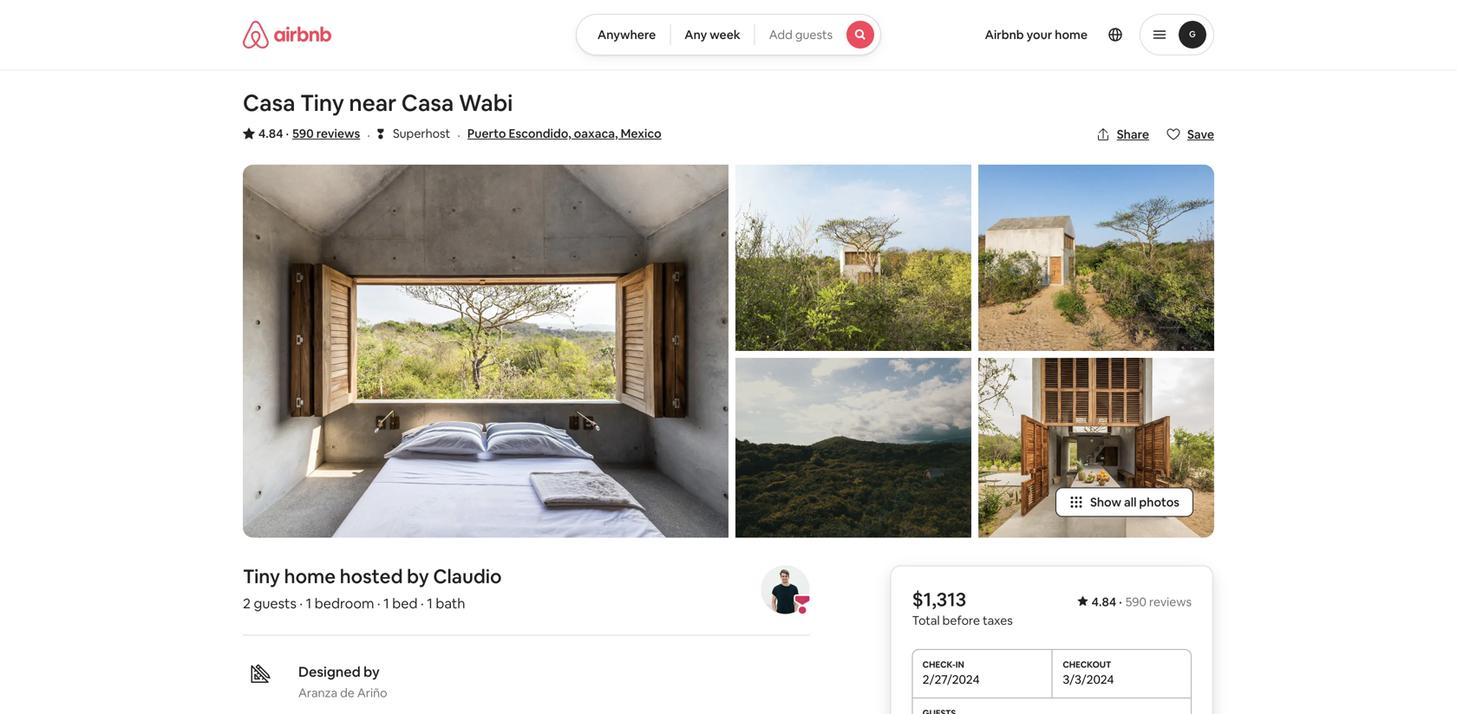 Task type: vqa. For each thing, say whether or not it's contained in the screenshot.
bottom Guests
yes



Task type: describe. For each thing, give the bounding box(es) containing it.
home inside profile element
[[1055, 27, 1088, 43]]

by
[[364, 664, 380, 681]]

profile element
[[902, 0, 1214, 69]]

󰀃
[[377, 125, 384, 142]]

anywhere button
[[576, 14, 671, 56]]

590 reviews button
[[292, 125, 360, 142]]

share
[[1117, 127, 1149, 142]]

2 1 from the left
[[384, 595, 389, 613]]

3 1 from the left
[[427, 595, 433, 613]]

your
[[1027, 27, 1052, 43]]

show all photos
[[1090, 495, 1180, 510]]

total
[[912, 613, 940, 629]]

save button
[[1160, 120, 1221, 149]]

near
[[349, 88, 397, 118]]

designed by aranza de ariño
[[298, 664, 387, 701]]

1 1 from the left
[[306, 595, 312, 613]]

tiny inside the tiny home hosted by claudio 2 guests · 1 bedroom · 1 bed · 1 bath
[[243, 565, 280, 589]]

$1,313 total before taxes
[[912, 588, 1013, 629]]

bath
[[436, 595, 465, 613]]

· puerto escondido, oaxaca, mexico
[[457, 126, 662, 144]]

room with a view image
[[243, 165, 729, 538]]

share button
[[1089, 120, 1156, 149]]

oaxaca,
[[574, 126, 618, 141]]

all
[[1124, 495, 1137, 510]]

1 vertical spatial reviews
[[1149, 595, 1192, 610]]

1 horizontal spatial tiny
[[300, 88, 344, 118]]

casa tiny near casa wabi image 4 image
[[979, 165, 1214, 352]]

guests inside add guests button
[[795, 27, 833, 43]]

$1,313
[[912, 588, 967, 612]]

0 horizontal spatial 590
[[292, 126, 314, 141]]

designed
[[298, 664, 361, 681]]

aranza
[[298, 686, 337, 701]]

1 casa from the left
[[243, 88, 295, 118]]

show all photos button
[[1056, 488, 1194, 517]]

2
[[243, 595, 251, 613]]

casa tiny near casa wabi image 2 image
[[736, 165, 972, 352]]

casa tiny near casa wabi
[[243, 88, 513, 118]]

2/27/2024
[[923, 672, 980, 688]]



Task type: locate. For each thing, give the bounding box(es) containing it.
1 vertical spatial 4.84
[[1092, 595, 1117, 610]]

week
[[710, 27, 741, 43]]

1 left bedroom at left bottom
[[306, 595, 312, 613]]

puerto escondido, oaxaca, mexico button
[[467, 123, 662, 144]]

add guests button
[[754, 14, 881, 56]]

hosted
[[340, 565, 403, 589]]

guests
[[795, 27, 833, 43], [254, 595, 297, 613]]

4.84
[[259, 126, 283, 141], [1092, 595, 1117, 610]]

ariño
[[357, 686, 387, 701]]

0 vertical spatial home
[[1055, 27, 1088, 43]]

taxes
[[983, 613, 1013, 629]]

0 horizontal spatial guests
[[254, 595, 297, 613]]

photos
[[1139, 495, 1180, 510]]

save
[[1188, 127, 1214, 142]]

bed
[[392, 595, 418, 613]]

home up bedroom at left bottom
[[284, 565, 336, 589]]

add
[[769, 27, 793, 43]]

4.84 · 590 reviews
[[259, 126, 360, 141], [1092, 595, 1192, 610]]

wabi
[[459, 88, 513, 118]]

any
[[685, 27, 707, 43]]

1 horizontal spatial reviews
[[1149, 595, 1192, 610]]

bedroom
[[315, 595, 374, 613]]

show
[[1090, 495, 1122, 510]]

0 horizontal spatial casa
[[243, 88, 295, 118]]

home
[[1055, 27, 1088, 43], [284, 565, 336, 589]]

3/3/2024
[[1063, 672, 1114, 688]]

0 horizontal spatial 4.84 · 590 reviews
[[259, 126, 360, 141]]

0 vertical spatial 4.84
[[259, 126, 283, 141]]

1 vertical spatial tiny
[[243, 565, 280, 589]]

0 horizontal spatial 4.84
[[259, 126, 283, 141]]

0 horizontal spatial 1
[[306, 595, 312, 613]]

4.84 up 3/3/2024
[[1092, 595, 1117, 610]]

superhost
[[393, 126, 450, 141]]

tiny
[[300, 88, 344, 118], [243, 565, 280, 589]]

1 horizontal spatial guests
[[795, 27, 833, 43]]

·
[[286, 126, 289, 141], [367, 126, 370, 144], [457, 126, 461, 144], [1119, 595, 1122, 610], [300, 595, 303, 613], [377, 595, 380, 613], [421, 595, 424, 613]]

mexico
[[621, 126, 662, 141]]

anywhere
[[598, 27, 656, 43]]

1 vertical spatial 4.84 · 590 reviews
[[1092, 595, 1192, 610]]

home right your
[[1055, 27, 1088, 43]]

any week button
[[670, 14, 755, 56]]

1 horizontal spatial 4.84
[[1092, 595, 1117, 610]]

reviews
[[316, 126, 360, 141], [1149, 595, 1192, 610]]

any week
[[685, 27, 741, 43]]

None search field
[[576, 14, 881, 56]]

1
[[306, 595, 312, 613], [384, 595, 389, 613], [427, 595, 433, 613]]

home inside the tiny home hosted by claudio 2 guests · 1 bedroom · 1 bed · 1 bath
[[284, 565, 336, 589]]

claudio is a superhost. learn more about claudio. image
[[761, 566, 810, 615], [761, 566, 810, 615]]

2 horizontal spatial 1
[[427, 595, 433, 613]]

puerto
[[467, 126, 506, 141]]

1 horizontal spatial casa
[[401, 88, 454, 118]]

1 horizontal spatial 1
[[384, 595, 389, 613]]

lost in nature image
[[736, 358, 972, 538]]

0 vertical spatial tiny
[[300, 88, 344, 118]]

add guests
[[769, 27, 833, 43]]

casa
[[243, 88, 295, 118], [401, 88, 454, 118]]

before
[[943, 613, 980, 629]]

0 vertical spatial guests
[[795, 27, 833, 43]]

none search field containing anywhere
[[576, 14, 881, 56]]

by claudio
[[407, 565, 502, 589]]

1 vertical spatial guests
[[254, 595, 297, 613]]

casa tiny near casa wabi image 5 image
[[979, 358, 1214, 538]]

1 vertical spatial home
[[284, 565, 336, 589]]

4.84 left 590 reviews button
[[259, 126, 283, 141]]

1 left bed on the left of page
[[384, 595, 389, 613]]

· inside · puerto escondido, oaxaca, mexico
[[457, 126, 461, 144]]

1 horizontal spatial 590
[[1126, 595, 1147, 610]]

airbnb your home
[[985, 27, 1088, 43]]

2 casa from the left
[[401, 88, 454, 118]]

0 horizontal spatial tiny
[[243, 565, 280, 589]]

0 vertical spatial reviews
[[316, 126, 360, 141]]

1 left bath
[[427, 595, 433, 613]]

airbnb your home link
[[975, 16, 1098, 53]]

1 horizontal spatial home
[[1055, 27, 1088, 43]]

0 horizontal spatial reviews
[[316, 126, 360, 141]]

0 vertical spatial 4.84 · 590 reviews
[[259, 126, 360, 141]]

tiny up 590 reviews button
[[300, 88, 344, 118]]

1 horizontal spatial 4.84 · 590 reviews
[[1092, 595, 1192, 610]]

0 vertical spatial 590
[[292, 126, 314, 141]]

guests inside the tiny home hosted by claudio 2 guests · 1 bedroom · 1 bed · 1 bath
[[254, 595, 297, 613]]

escondido,
[[509, 126, 571, 141]]

590
[[292, 126, 314, 141], [1126, 595, 1147, 610]]

casa up superhost
[[401, 88, 454, 118]]

airbnb
[[985, 27, 1024, 43]]

tiny home hosted by claudio 2 guests · 1 bedroom · 1 bed · 1 bath
[[243, 565, 502, 613]]

casa up 590 reviews button
[[243, 88, 295, 118]]

0 horizontal spatial home
[[284, 565, 336, 589]]

tiny up 2
[[243, 565, 280, 589]]

guests right 2
[[254, 595, 297, 613]]

de
[[340, 686, 355, 701]]

guests right add
[[795, 27, 833, 43]]

1 vertical spatial 590
[[1126, 595, 1147, 610]]



